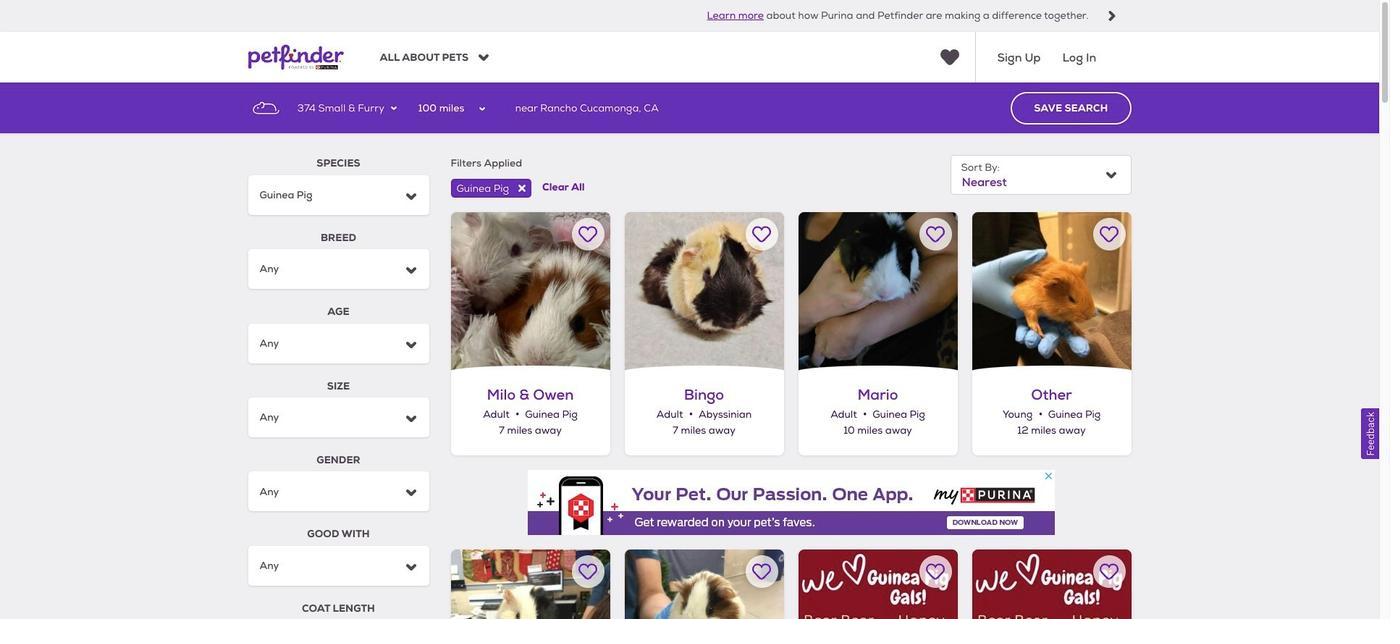 Task type: describe. For each thing, give the bounding box(es) containing it.
advertisement element
[[528, 470, 1055, 535]]

milo & owen, adoptable guinea pig, adult male guinea pig, 7 miles away. image
[[451, 212, 610, 371]]

other, adoptable guinea pig, adult female guinea pig, 12 miles away. image
[[625, 549, 784, 619]]

bear bear - by appointment, adoptable guinea pig, baby female guinea pig, 12 miles away. image
[[799, 549, 958, 619]]

honey - by appointment, adoptable guinea pig, baby female guinea pig, 12 miles away. image
[[972, 549, 1132, 619]]



Task type: locate. For each thing, give the bounding box(es) containing it.
main content
[[0, 83, 1380, 619]]

other, adoptable guinea pig, young female guinea pig, 12 miles away. image
[[972, 212, 1132, 371]]

petfinder home image
[[248, 32, 344, 83]]

mario, adoptable guinea pig, adult male guinea pig, 10 miles away. image
[[799, 212, 958, 371]]

other, adoptable guinea pig, adult male guinea pig, 12 miles away. image
[[451, 549, 610, 619]]

bingo, adoptable guinea pig, adult male abyssinian, 7 miles away. image
[[625, 212, 784, 371]]



Task type: vqa. For each thing, say whether or not it's contained in the screenshot.
"Milo & Owen, adoptable Guinea Pig, Adult Male Guinea Pig, 7 miles away." Image
yes



